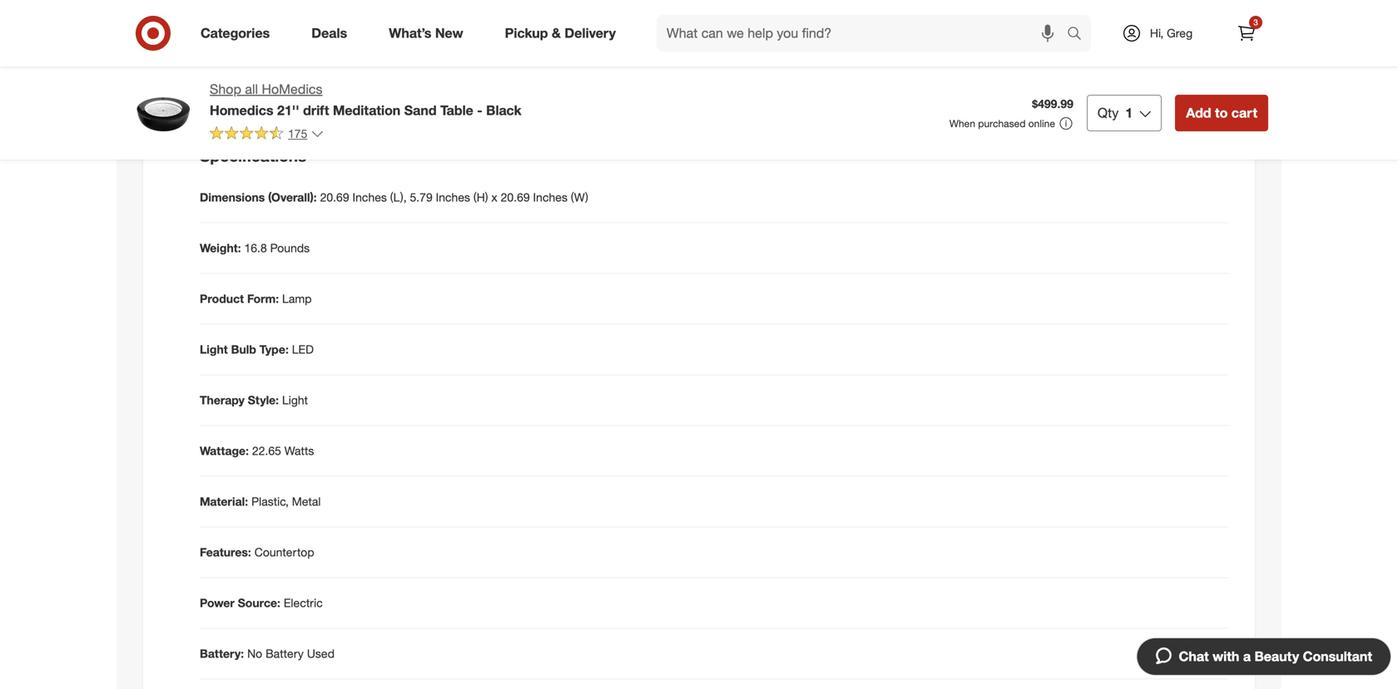 Task type: vqa. For each thing, say whether or not it's contained in the screenshot.


Task type: describe. For each thing, give the bounding box(es) containing it.
1
[[1125, 105, 1133, 121]]

drift
[[303, 102, 329, 118]]

wattage: 22.65 watts
[[200, 444, 314, 459]]

with inside button
[[1213, 649, 1240, 665]]

(l),
[[390, 190, 407, 205]]

table
[[440, 102, 473, 118]]

black
[[486, 102, 522, 118]]

deals
[[311, 25, 347, 41]]

therapy style: light
[[200, 393, 308, 408]]

electric
[[284, 596, 323, 611]]

hi,
[[1150, 26, 1164, 40]]

light bulb type: led
[[200, 343, 314, 357]]

consultant
[[1303, 649, 1372, 665]]

countertop
[[254, 546, 314, 560]]

2
[[216, 30, 223, 44]]

material:
[[200, 495, 248, 509]]

control from app
[[216, 53, 305, 68]]

sand
[[259, 30, 284, 44]]

g
[[249, 30, 255, 44]]

wattage:
[[200, 444, 249, 459]]

weight:
[[200, 241, 241, 256]]

battery: no battery used
[[200, 647, 335, 662]]

switching
[[304, 76, 353, 91]]

product form: lamp
[[200, 292, 312, 306]]

175 link
[[210, 126, 324, 145]]

used
[[307, 647, 335, 662]]

(h)
[[473, 190, 488, 205]]

power for power cord with switching adapter
[[216, 76, 249, 91]]

chat
[[1179, 649, 1209, 665]]

features:
[[200, 546, 251, 560]]

meditation
[[333, 102, 401, 118]]

power source: electric
[[200, 596, 323, 611]]

deals link
[[297, 15, 368, 52]]

chat with a beauty consultant button
[[1136, 638, 1392, 677]]

led
[[292, 343, 314, 357]]

battery
[[266, 647, 304, 662]]

source:
[[238, 596, 280, 611]]

22.65
[[252, 444, 281, 459]]

when purchased online
[[950, 117, 1055, 130]]

what's new link
[[375, 15, 484, 52]]

-
[[477, 102, 482, 118]]

categories
[[201, 25, 270, 41]]

image of homedics 21'' drift meditation sand table - black image
[[130, 80, 196, 146]]

greg
[[1167, 26, 1193, 40]]

What can we help you find? suggestions appear below search field
[[657, 15, 1071, 52]]

(overall):
[[268, 190, 317, 205]]

plastic,
[[251, 495, 289, 509]]

&
[[552, 25, 561, 41]]

when
[[950, 117, 975, 130]]

x
[[491, 190, 497, 205]]

16.8
[[244, 241, 267, 256]]

metal
[[292, 495, 321, 509]]

2 inches from the left
[[436, 190, 470, 205]]

what's new
[[389, 25, 463, 41]]

included
[[322, 30, 366, 44]]

search button
[[1059, 15, 1099, 55]]

0 horizontal spatial light
[[200, 343, 228, 357]]

homedics
[[210, 102, 273, 118]]

specifications button
[[156, 130, 1242, 183]]

qty 1
[[1098, 105, 1133, 121]]

0 vertical spatial with
[[279, 76, 301, 91]]

lamp
[[282, 292, 312, 306]]

pickup
[[505, 25, 548, 41]]

3 inches from the left
[[533, 190, 568, 205]]

2 240 g sand packs included
[[216, 30, 366, 44]]

qty
[[1098, 105, 1119, 121]]

power for power source: electric
[[200, 596, 235, 611]]



Task type: locate. For each thing, give the bounding box(es) containing it.
form:
[[247, 292, 279, 306]]

specifications
[[200, 146, 306, 166]]

new
[[435, 25, 463, 41]]

1 horizontal spatial with
[[1213, 649, 1240, 665]]

style:
[[248, 393, 279, 408]]

cart
[[1232, 105, 1258, 121]]

add to cart
[[1186, 105, 1258, 121]]

$499.99
[[1032, 97, 1074, 111]]

search
[[1059, 27, 1099, 43]]

light
[[200, 343, 228, 357], [282, 393, 308, 408]]

inches left (w)
[[533, 190, 568, 205]]

type:
[[260, 343, 289, 357]]

dimensions
[[200, 190, 265, 205]]

material: plastic, metal
[[200, 495, 321, 509]]

add to cart button
[[1175, 95, 1268, 131]]

add
[[1186, 105, 1211, 121]]

1 vertical spatial with
[[1213, 649, 1240, 665]]

0 vertical spatial light
[[200, 343, 228, 357]]

adapter
[[356, 76, 397, 91]]

power left 'source:'
[[200, 596, 235, 611]]

purchased
[[978, 117, 1026, 130]]

20.69 right the (overall):
[[320, 190, 349, 205]]

chat with a beauty consultant
[[1179, 649, 1372, 665]]

pounds
[[270, 241, 310, 256]]

inches left (l), at left
[[352, 190, 387, 205]]

1 20.69 from the left
[[320, 190, 349, 205]]

weight: 16.8 pounds
[[200, 241, 310, 256]]

0 horizontal spatial inches
[[352, 190, 387, 205]]

1 vertical spatial power
[[200, 596, 235, 611]]

inches left (h)
[[436, 190, 470, 205]]

240
[[226, 30, 246, 44]]

shop
[[210, 81, 241, 97]]

shop all homedics homedics 21'' drift meditation sand table - black
[[210, 81, 522, 118]]

3
[[1254, 17, 1258, 27]]

with left a
[[1213, 649, 1240, 665]]

watts
[[284, 444, 314, 459]]

battery:
[[200, 647, 244, 662]]

online
[[1028, 117, 1055, 130]]

pickup & delivery
[[505, 25, 616, 41]]

0 vertical spatial power
[[216, 76, 249, 91]]

5.79
[[410, 190, 433, 205]]

cord
[[252, 76, 276, 91]]

bulb
[[231, 343, 256, 357]]

3 link
[[1228, 15, 1265, 52]]

with down app at top left
[[279, 76, 301, 91]]

light left bulb
[[200, 343, 228, 357]]

product
[[200, 292, 244, 306]]

no
[[247, 647, 262, 662]]

1 horizontal spatial inches
[[436, 190, 470, 205]]

features: countertop
[[200, 546, 314, 560]]

delivery
[[565, 25, 616, 41]]

pickup & delivery link
[[491, 15, 637, 52]]

1 inches from the left
[[352, 190, 387, 205]]

a
[[1243, 649, 1251, 665]]

light right style:
[[282, 393, 308, 408]]

categories link
[[186, 15, 291, 52]]

0 horizontal spatial with
[[279, 76, 301, 91]]

2 20.69 from the left
[[501, 190, 530, 205]]

1 horizontal spatial 20.69
[[501, 190, 530, 205]]

1 horizontal spatial light
[[282, 393, 308, 408]]

with
[[279, 76, 301, 91], [1213, 649, 1240, 665]]

1 vertical spatial light
[[282, 393, 308, 408]]

what's
[[389, 25, 431, 41]]

inches
[[352, 190, 387, 205], [436, 190, 470, 205], [533, 190, 568, 205]]

175
[[288, 126, 307, 141]]

all
[[245, 81, 258, 97]]

app
[[285, 53, 305, 68]]

hi, greg
[[1150, 26, 1193, 40]]

homedics
[[262, 81, 323, 97]]

dimensions (overall): 20.69 inches (l), 5.79 inches (h) x 20.69 inches (w)
[[200, 190, 588, 205]]

0 horizontal spatial 20.69
[[320, 190, 349, 205]]

power cord with switching adapter
[[216, 76, 397, 91]]

2 horizontal spatial inches
[[533, 190, 568, 205]]

sand
[[404, 102, 437, 118]]

control
[[216, 53, 255, 68]]

power
[[216, 76, 249, 91], [200, 596, 235, 611]]

from
[[258, 53, 282, 68]]

21''
[[277, 102, 299, 118]]

beauty
[[1255, 649, 1299, 665]]

(w)
[[571, 190, 588, 205]]

20.69 right the x
[[501, 190, 530, 205]]

packs
[[287, 30, 319, 44]]

therapy
[[200, 393, 245, 408]]

to
[[1215, 105, 1228, 121]]

power down control
[[216, 76, 249, 91]]



